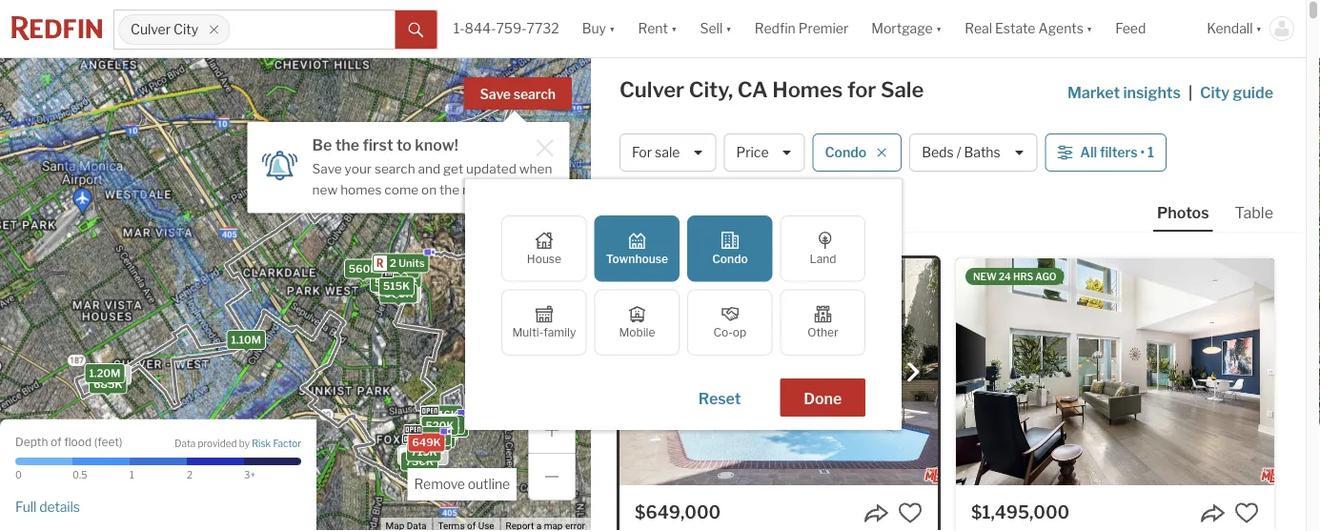 Task type: vqa. For each thing, say whether or not it's contained in the screenshot.
1.5+ option
no



Task type: describe. For each thing, give the bounding box(es) containing it.
co-op
[[714, 326, 747, 339]]

646k
[[429, 408, 458, 421]]

culver city, ca homes for sale
[[620, 77, 924, 102]]

mortgage ▾ button
[[872, 0, 942, 57]]

feed
[[1116, 20, 1146, 37]]

sell ▾ button
[[689, 0, 743, 57]]

reset
[[699, 389, 741, 408]]

515k
[[383, 280, 410, 292]]

favorite button checkbox
[[898, 501, 923, 525]]

oct
[[666, 271, 687, 282]]

Multi-family checkbox
[[502, 289, 587, 356]]

options button
[[528, 292, 576, 339]]

provided
[[198, 437, 237, 449]]

search inside save your search and get updated when new homes come on the market.
[[375, 161, 415, 176]]

factor
[[273, 437, 301, 449]]

kendall ▾
[[1207, 20, 1262, 37]]

rent
[[638, 20, 668, 37]]

risk
[[252, 437, 271, 449]]

guide
[[1233, 83, 1274, 102]]

photos button
[[1154, 202, 1231, 232]]

ca
[[738, 77, 768, 102]]

2 units down 646k
[[429, 421, 465, 434]]

multi-
[[512, 326, 544, 339]]

600k
[[384, 287, 413, 300]]

price
[[736, 144, 769, 161]]

estate
[[995, 20, 1036, 37]]

townhouse
[[606, 252, 668, 266]]

0
[[15, 470, 22, 481]]

favorite button image for $649,000
[[898, 501, 923, 525]]

condo button
[[813, 133, 902, 172]]

Land checkbox
[[780, 215, 866, 282]]

560k
[[349, 262, 378, 275]]

agents
[[1039, 20, 1084, 37]]

newest
[[741, 199, 790, 215]]

▾ for rent ▾
[[671, 20, 677, 37]]

by
[[239, 437, 250, 449]]

sale
[[881, 77, 924, 102]]

real estate agents ▾ link
[[965, 0, 1093, 57]]

rent ▾
[[638, 20, 677, 37]]

buy ▾ button
[[571, 0, 627, 57]]

details
[[39, 498, 80, 515]]

sort
[[707, 199, 735, 215]]

family
[[544, 326, 576, 339]]

walkthrough
[[807, 271, 885, 282]]

options
[[535, 321, 569, 332]]

new 24 hrs ago
[[973, 271, 1057, 282]]

remove outline
[[414, 476, 510, 492]]

739k
[[416, 449, 444, 462]]

500k
[[387, 287, 417, 299]]

for sale button
[[620, 133, 716, 172]]

market insights link
[[1068, 62, 1181, 104]]

for
[[632, 144, 652, 161]]

option group containing house
[[502, 215, 866, 356]]

5 ▾ from the left
[[1087, 20, 1093, 37]]

homes
[[772, 77, 843, 102]]

2pm
[[747, 271, 769, 282]]

save for save search
[[480, 86, 511, 102]]

condo inside option
[[712, 252, 748, 266]]

homes inside save your search and get updated when new homes come on the market.
[[341, 181, 382, 197]]

sell
[[700, 20, 723, 37]]

remove culver city image
[[208, 24, 220, 35]]

2 units up '715k'
[[416, 432, 451, 444]]

3d
[[791, 271, 805, 282]]

|
[[1189, 83, 1193, 102]]

save search button
[[464, 77, 572, 110]]

real
[[965, 20, 993, 37]]

1-844-759-7732
[[454, 20, 559, 37]]

know!
[[415, 135, 458, 154]]

remove
[[414, 476, 465, 492]]

Condo checkbox
[[688, 215, 773, 282]]

Mobile checkbox
[[595, 289, 680, 356]]

sale
[[655, 144, 680, 161]]

759-
[[496, 20, 527, 37]]

feet
[[97, 435, 119, 449]]

:
[[735, 199, 738, 215]]

homes inside 40 homes • sort : newest
[[641, 199, 684, 215]]

save search
[[480, 86, 556, 102]]

Co-op checkbox
[[688, 289, 773, 356]]

0 horizontal spatial 1
[[130, 470, 134, 481]]

2 down data
[[187, 470, 193, 481]]

640k
[[418, 430, 447, 442]]

0 horizontal spatial city
[[174, 21, 198, 38]]

2 units up 640k
[[425, 412, 460, 424]]

new
[[973, 271, 997, 282]]

data
[[175, 437, 196, 449]]

submit search image
[[409, 23, 424, 38]]

2 up 640k
[[425, 412, 431, 424]]

newest button
[[738, 198, 805, 216]]

40 homes • sort : newest
[[620, 199, 790, 216]]

rent ▾ button
[[638, 0, 677, 57]]

on
[[421, 181, 437, 197]]

1-
[[454, 20, 465, 37]]



Task type: locate. For each thing, give the bounding box(es) containing it.
all filters • 1
[[1080, 144, 1155, 161]]

units up 640k
[[434, 412, 460, 424]]

730k
[[405, 455, 434, 468]]

0 horizontal spatial condo
[[712, 252, 748, 266]]

new
[[312, 181, 338, 197]]

31,
[[689, 271, 702, 282]]

save inside save your search and get updated when new homes come on the market.
[[312, 161, 342, 176]]

3 ▾ from the left
[[726, 20, 732, 37]]

0 horizontal spatial culver
[[131, 21, 171, 38]]

• for homes
[[693, 200, 697, 216]]

0 vertical spatial condo
[[825, 144, 867, 161]]

▾ for buy ▾
[[609, 20, 615, 37]]

1.20m
[[89, 367, 121, 379]]

1 horizontal spatial culver
[[620, 77, 685, 102]]

the right on
[[440, 181, 460, 197]]

• left sort
[[693, 200, 697, 216]]

▾ for sell ▾
[[726, 20, 732, 37]]

1 vertical spatial 1
[[130, 470, 134, 481]]

units
[[399, 257, 425, 269], [434, 412, 460, 424], [438, 421, 465, 434], [425, 432, 451, 444], [421, 435, 447, 447]]

0 horizontal spatial homes
[[341, 181, 382, 197]]

of
[[51, 435, 62, 449]]

culver
[[131, 21, 171, 38], [620, 77, 685, 102]]

2 ▾ from the left
[[671, 20, 677, 37]]

2 up 739k
[[412, 435, 419, 447]]

$649,000
[[635, 501, 721, 522]]

• inside button
[[1141, 144, 1145, 161]]

2 favorite button image from the left
[[1235, 501, 1259, 525]]

co-
[[714, 326, 733, 339]]

photos
[[1157, 203, 1209, 222]]

and
[[418, 161, 441, 176]]

real estate agents ▾
[[965, 20, 1093, 37]]

dialog
[[465, 179, 902, 430]]

1
[[1148, 144, 1155, 161], [130, 470, 134, 481]]

beds / baths button
[[910, 133, 1038, 172]]

1 vertical spatial condo
[[712, 252, 748, 266]]

844-
[[465, 20, 496, 37]]

real estate agents ▾ button
[[954, 0, 1104, 57]]

save your search and get updated when new homes come on the market.
[[312, 161, 552, 197]]

condo
[[825, 144, 867, 161], [712, 252, 748, 266]]

city guide link
[[1200, 81, 1278, 104]]

1 horizontal spatial the
[[440, 181, 460, 197]]

1 vertical spatial culver
[[620, 77, 685, 102]]

1 vertical spatial •
[[693, 200, 697, 216]]

units down 646k
[[438, 421, 465, 434]]

2
[[390, 257, 396, 269], [425, 412, 431, 424], [429, 421, 436, 434], [416, 432, 422, 444], [412, 435, 419, 447], [187, 470, 193, 481]]

2 units
[[390, 257, 425, 269], [425, 412, 460, 424], [429, 421, 465, 434], [416, 432, 451, 444], [412, 435, 447, 447]]

house
[[527, 252, 561, 266]]

▾
[[609, 20, 615, 37], [671, 20, 677, 37], [726, 20, 732, 37], [936, 20, 942, 37], [1087, 20, 1093, 37], [1256, 20, 1262, 37]]

other
[[808, 326, 839, 339]]

market.
[[462, 181, 508, 197]]

premier
[[799, 20, 849, 37]]

789k
[[383, 275, 411, 288]]

search up come
[[375, 161, 415, 176]]

culver for culver city
[[131, 21, 171, 38]]

4 ▾ from the left
[[936, 20, 942, 37]]

for
[[847, 77, 876, 102]]

insights
[[1123, 83, 1181, 102]]

24
[[999, 271, 1011, 282]]

remove condo image
[[876, 147, 888, 158]]

1 inside button
[[1148, 144, 1155, 161]]

data provided by risk factor
[[175, 437, 301, 449]]

)
[[119, 435, 122, 449]]

0 vertical spatial homes
[[341, 181, 382, 197]]

1 horizontal spatial save
[[480, 86, 511, 102]]

495k
[[386, 263, 415, 275]]

1-844-759-7732 link
[[454, 20, 559, 37]]

1 right 0.5
[[130, 470, 134, 481]]

culver left remove culver city icon
[[131, 21, 171, 38]]

0 horizontal spatial •
[[693, 200, 697, 216]]

be
[[312, 135, 332, 154]]

all filters • 1 button
[[1045, 133, 1167, 172]]

▾ right rent
[[671, 20, 677, 37]]

open
[[637, 271, 664, 282]]

2 up 789k
[[390, 257, 396, 269]]

2 units up 739k
[[412, 435, 447, 447]]

7732
[[527, 20, 559, 37]]

• for filters
[[1141, 144, 1145, 161]]

full details button
[[15, 498, 80, 515]]

• right filters
[[1141, 144, 1145, 161]]

0 horizontal spatial save
[[312, 161, 342, 176]]

condo up the to
[[712, 252, 748, 266]]

1 vertical spatial city
[[1200, 83, 1230, 102]]

▾ right sell
[[726, 20, 732, 37]]

0.5
[[72, 470, 87, 481]]

mortgage ▾ button
[[860, 0, 954, 57]]

1 vertical spatial the
[[440, 181, 460, 197]]

favorite button image for $1,495,000
[[1235, 501, 1259, 525]]

Townhouse checkbox
[[595, 215, 680, 282]]

draw
[[541, 269, 563, 281]]

search inside button
[[514, 86, 556, 102]]

done button
[[780, 378, 866, 417]]

1 horizontal spatial condo
[[825, 144, 867, 161]]

1 horizontal spatial •
[[1141, 144, 1145, 161]]

reset button
[[675, 378, 765, 417]]

715k
[[411, 446, 437, 458]]

search down 7732
[[514, 86, 556, 102]]

1 horizontal spatial favorite button image
[[1235, 501, 1259, 525]]

google image
[[5, 506, 68, 531]]

for sale
[[632, 144, 680, 161]]

40
[[620, 199, 638, 215]]

0 vertical spatial save
[[480, 86, 511, 102]]

photo of 13337 beach ave #101, marina del rey, ca 90292 image
[[956, 258, 1275, 485]]

culver city
[[131, 21, 198, 38]]

▾ right the mortgage
[[936, 20, 942, 37]]

save inside button
[[480, 86, 511, 102]]

1.50m
[[89, 368, 121, 381]]

1 horizontal spatial city
[[1200, 83, 1230, 102]]

save up new
[[312, 161, 342, 176]]

▾ right buy
[[609, 20, 615, 37]]

989k
[[98, 369, 127, 381]]

House checkbox
[[502, 215, 587, 282]]

condo left the remove condo icon
[[825, 144, 867, 161]]

redfin
[[755, 20, 796, 37]]

649k
[[481, 84, 510, 96], [481, 84, 510, 96], [388, 272, 417, 284], [386, 279, 415, 292], [432, 419, 460, 431], [412, 436, 441, 448]]

$1,495,000
[[971, 501, 1070, 522]]

photo of 6275 canterbury dr #202, culver city, ca 90230 image
[[620, 258, 938, 485]]

1 vertical spatial save
[[312, 161, 342, 176]]

city left remove culver city icon
[[174, 21, 198, 38]]

579k
[[473, 184, 501, 196]]

0 vertical spatial search
[[514, 86, 556, 102]]

remove outline button
[[408, 468, 517, 501]]

None search field
[[230, 10, 395, 49]]

ago
[[1036, 271, 1057, 282]]

the inside save your search and get updated when new homes come on the market.
[[440, 181, 460, 197]]

2 units up 789k
[[390, 257, 425, 269]]

▾ for kendall ▾
[[1256, 20, 1262, 37]]

Other checkbox
[[780, 289, 866, 356]]

(
[[94, 435, 97, 449]]

1 right filters
[[1148, 144, 1155, 161]]

homes down the your
[[341, 181, 382, 197]]

0 vertical spatial the
[[335, 135, 360, 154]]

all
[[1080, 144, 1097, 161]]

▾ right 'kendall'
[[1256, 20, 1262, 37]]

outline
[[468, 476, 510, 492]]

2 up '715k'
[[416, 432, 422, 444]]

the right be
[[335, 135, 360, 154]]

culver left city,
[[620, 77, 685, 102]]

units up 739k
[[421, 435, 447, 447]]

mortgage ▾
[[872, 20, 942, 37]]

6 ▾ from the left
[[1256, 20, 1262, 37]]

kendall
[[1207, 20, 1253, 37]]

units down 805k
[[425, 432, 451, 444]]

open oct 31, 11am to 2pm
[[637, 271, 769, 282]]

table
[[1235, 203, 1274, 222]]

1 vertical spatial homes
[[641, 199, 684, 215]]

1 vertical spatial search
[[375, 161, 415, 176]]

updated
[[466, 161, 517, 176]]

save down 1-844-759-7732 link
[[480, 86, 511, 102]]

feed button
[[1104, 0, 1196, 57]]

0 horizontal spatial favorite button image
[[898, 501, 923, 525]]

buy ▾ button
[[582, 0, 615, 57]]

favorite button checkbox
[[1235, 501, 1259, 525]]

2 down 646k
[[429, 421, 436, 434]]

option group
[[502, 215, 866, 356]]

1.10m
[[231, 334, 261, 346]]

1 horizontal spatial homes
[[641, 199, 684, 215]]

rent ▾ button
[[627, 0, 689, 57]]

homes right 40
[[641, 199, 684, 215]]

dialog containing reset
[[465, 179, 902, 430]]

▾ for mortgage ▾
[[936, 20, 942, 37]]

next button image
[[904, 363, 923, 382]]

risk factor link
[[252, 437, 301, 450]]

0 vertical spatial city
[[174, 21, 198, 38]]

0 vertical spatial culver
[[131, 21, 171, 38]]

when
[[519, 161, 552, 176]]

1 horizontal spatial 1
[[1148, 144, 1155, 161]]

first
[[363, 135, 393, 154]]

search
[[514, 86, 556, 102], [375, 161, 415, 176]]

map region
[[0, 0, 652, 531]]

1 horizontal spatial search
[[514, 86, 556, 102]]

to
[[732, 271, 745, 282]]

be the first to know! dialog
[[247, 111, 570, 213]]

▾ right agents
[[1087, 20, 1093, 37]]

mortgage
[[872, 20, 933, 37]]

culver for culver city, ca homes for sale
[[620, 77, 685, 102]]

beds
[[922, 144, 954, 161]]

0 horizontal spatial the
[[335, 135, 360, 154]]

1 ▾ from the left
[[609, 20, 615, 37]]

11am
[[704, 271, 730, 282]]

0 vertical spatial 1
[[1148, 144, 1155, 161]]

save for save your search and get updated when new homes come on the market.
[[312, 161, 342, 176]]

city right "|"
[[1200, 83, 1230, 102]]

0 horizontal spatial search
[[375, 161, 415, 176]]

favorite button image
[[898, 501, 923, 525], [1235, 501, 1259, 525]]

units up 789k
[[399, 257, 425, 269]]

op
[[733, 326, 747, 339]]

1 favorite button image from the left
[[898, 501, 923, 525]]

775k
[[380, 280, 408, 292]]

condo inside button
[[825, 144, 867, 161]]

0 vertical spatial •
[[1141, 144, 1145, 161]]

• inside 40 homes • sort : newest
[[693, 200, 697, 216]]

•
[[1141, 144, 1145, 161], [693, 200, 697, 216]]



